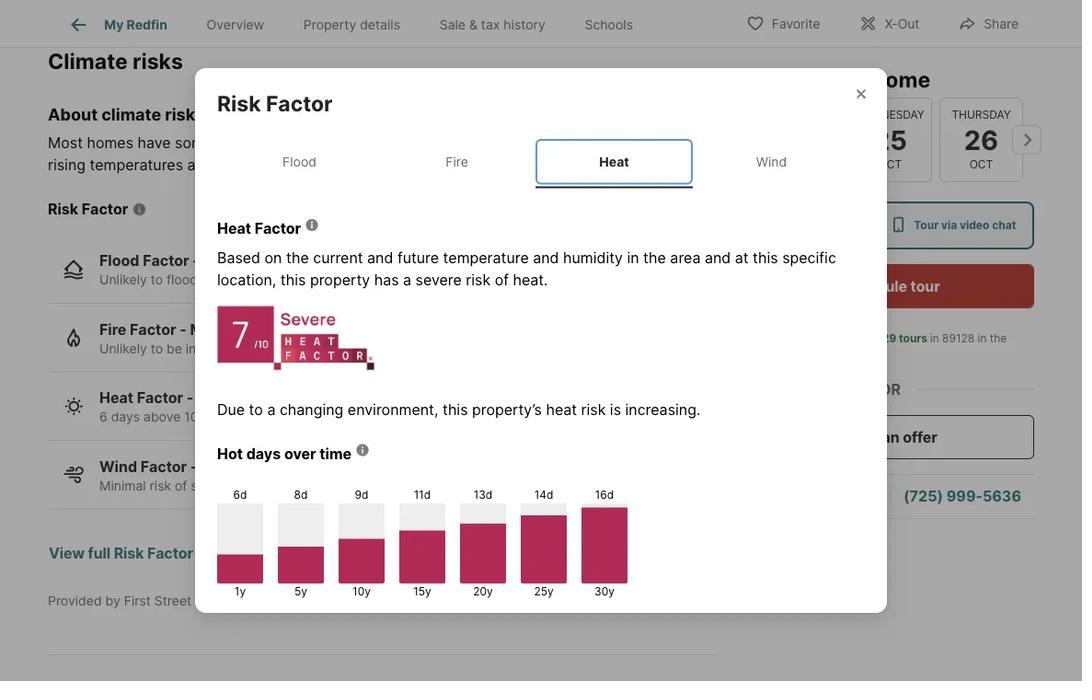 Task type: describe. For each thing, give the bounding box(es) containing it.
x-
[[885, 16, 898, 32]]

tax
[[481, 17, 500, 32]]

video
[[960, 219, 990, 232]]

schedule tour button
[[747, 264, 1035, 308]]

and up heat.
[[533, 249, 559, 267]]

flood for flood factor - minimal unlikely to flood in next 30 years
[[99, 252, 140, 270]]

schedule tour
[[841, 277, 941, 295]]

climate
[[48, 48, 128, 74]]

first
[[124, 594, 151, 609]]

unlikely for flood
[[99, 273, 147, 288]]

factor inside fire factor - minimal unlikely to be in a wildfire in next 30 years
[[130, 321, 176, 339]]

heat
[[546, 401, 577, 419]]

risk factor dialog
[[195, 68, 888, 681]]

factor down temperatures
[[82, 201, 128, 219]]

13d
[[474, 488, 493, 502]]

in inside 'heat factor - severe 6 days above 104° expected this year, 16 days in 30 years'
[[386, 410, 396, 426]]

wind for wind
[[757, 154, 788, 169]]

sale & tax history tab
[[420, 3, 566, 47]]

increasing.
[[626, 401, 701, 419]]

property's
[[472, 401, 542, 419]]

is
[[610, 401, 622, 419]]

5y
[[295, 585, 308, 599]]

heat factor - severe 6 days above 104° expected this year, 16 days in 30 years
[[99, 390, 453, 426]]

30 inside in the last 30 days
[[811, 349, 825, 362]]

- for flood
[[193, 252, 200, 270]]

street
[[154, 594, 192, 609]]

have
[[138, 135, 171, 153]]

tour via video chat list box
[[747, 202, 1035, 250]]

go
[[747, 66, 776, 92]]

the inside in the last 30 days
[[991, 332, 1008, 345]]

tours
[[900, 332, 928, 345]]

full
[[88, 545, 111, 563]]

15y
[[414, 585, 432, 599]]

years inside 'heat factor - severe 6 days above 104° expected this year, 16 days in 30 years'
[[420, 410, 453, 426]]

be inside fire factor - minimal unlikely to be in a wildfire in next 30 years
[[167, 341, 182, 357]]

risk inside wind factor - minimal minimal risk of severe winds over next 30 years
[[150, 478, 171, 494]]

in inside the based on the current and future temperature and humidity in the area and at this specific location, this property has
[[627, 249, 640, 267]]

in right wildfire
[[259, 341, 270, 357]]

26
[[965, 124, 999, 156]]

thursday
[[952, 108, 1012, 121]]

tour
[[915, 219, 939, 232]]

oct inside 24 oct
[[788, 158, 811, 171]]

fire tab
[[378, 139, 536, 185]]

(725) 999-5636
[[904, 487, 1022, 505]]

1 horizontal spatial the
[[644, 249, 667, 267]]

expected
[[216, 410, 273, 426]]

29
[[883, 332, 897, 345]]

flood factor - minimal unlikely to flood in next 30 years
[[99, 252, 299, 288]]

based on the current and future temperature and humidity in the area and at this specific location, this property has
[[217, 249, 837, 289]]

may
[[418, 135, 447, 153]]

about
[[48, 105, 98, 125]]

years inside flood factor - minimal unlikely to flood in next 30 years
[[266, 273, 299, 288]]

favorite button
[[731, 4, 836, 42]]

in inside in the last 30 days
[[978, 332, 987, 345]]

flood
[[167, 273, 198, 288]]

my
[[104, 17, 124, 32]]

chat
[[993, 219, 1017, 232]]

fire factor - minimal unlikely to be in a wildfire in next 30 years
[[99, 321, 356, 357]]

fire for fire factor - minimal unlikely to be in a wildfire in next 30 years
[[99, 321, 127, 339]]

10y
[[353, 585, 371, 599]]

11d
[[414, 488, 431, 502]]

due
[[217, 401, 245, 419]]

minimal for flood factor - minimal
[[203, 252, 260, 270]]

factor inside wind factor - minimal minimal risk of severe winds over next 30 years
[[141, 458, 187, 476]]

heat tab
[[536, 139, 693, 185]]

unlikely for fire
[[99, 341, 147, 357]]

out
[[898, 16, 920, 32]]

thursday 26 oct
[[952, 108, 1012, 171]]

hot days over time
[[217, 445, 352, 463]]

based
[[217, 249, 261, 267]]

wildfire
[[211, 341, 255, 357]]

heat for heat factor
[[217, 220, 251, 238]]

change
[[618, 135, 669, 153]]

x-out
[[885, 16, 920, 32]]

8d
[[294, 488, 308, 502]]

and down some
[[187, 157, 213, 175]]

0 horizontal spatial by
[[105, 594, 120, 609]]

be inside most homes have some risk of natural disasters, and may be impacted by climate change due to rising temperatures and sea levels.
[[451, 135, 469, 153]]

specific
[[783, 249, 837, 267]]

this left property's
[[443, 401, 468, 419]]

(725) 999-5636 link
[[904, 487, 1022, 505]]

20y
[[474, 585, 493, 599]]

0 horizontal spatial the
[[286, 249, 309, 267]]

offer
[[904, 428, 938, 446]]

6d
[[233, 488, 247, 502]]

provided
[[48, 594, 102, 609]]

schedule
[[841, 277, 908, 295]]

factor inside 'heat factor - severe 6 days above 104° expected this year, 16 days in 30 years'
[[137, 390, 183, 408]]

my redfin link
[[68, 14, 167, 36]]

heat factor score logo image
[[217, 291, 375, 371]]

and up has
[[367, 249, 394, 267]]

risk left is
[[582, 401, 606, 419]]

factor inside view full risk factor report button
[[147, 545, 193, 563]]

factor up on
[[255, 220, 301, 238]]

next inside fire factor - minimal unlikely to be in a wildfire in next 30 years
[[273, 341, 300, 357]]

time
[[320, 445, 352, 463]]

via
[[942, 219, 958, 232]]

an
[[883, 428, 900, 446]]

share
[[985, 16, 1019, 32]]

104°
[[184, 410, 213, 426]]

rising
[[48, 157, 86, 175]]

next inside flood factor - minimal unlikely to flood in next 30 years
[[216, 273, 242, 288]]

severe inside wind factor - minimal minimal risk of severe winds over next 30 years
[[191, 478, 231, 494]]

fire for fire
[[446, 154, 469, 169]]

a severe risk of heat.
[[403, 271, 548, 289]]

winds
[[235, 478, 271, 494]]

year,
[[303, 410, 332, 426]]

some
[[175, 135, 213, 153]]

0 vertical spatial risks
[[133, 48, 183, 74]]

redfin
[[127, 17, 167, 32]]

14d
[[535, 488, 554, 502]]

area
[[671, 249, 701, 267]]

this right at
[[753, 249, 779, 267]]

days right 6
[[111, 410, 140, 426]]

tour via video chat
[[915, 219, 1017, 232]]

property
[[304, 17, 357, 32]]

in the last 30 days
[[789, 332, 1011, 362]]

future
[[398, 249, 439, 267]]

over inside risk factor "dialog"
[[284, 445, 316, 463]]

wednesday 25 oct
[[857, 108, 925, 171]]

minimal for wind factor - minimal
[[201, 458, 257, 476]]

- for wind
[[190, 458, 197, 476]]

history
[[504, 17, 546, 32]]

my redfin
[[104, 17, 167, 32]]

over inside wind factor - minimal minimal risk of severe winds over next 30 years
[[275, 478, 301, 494]]

risk inside "dialog"
[[217, 90, 261, 116]]

above
[[144, 410, 181, 426]]

risk factor inside "dialog"
[[217, 90, 333, 116]]

view full risk factor report button
[[48, 532, 242, 577]]



Task type: vqa. For each thing, say whether or not it's contained in the screenshot.
"$1,925"
no



Task type: locate. For each thing, give the bounding box(es) containing it.
start
[[844, 428, 879, 446]]

tab list containing my redfin
[[48, 0, 668, 47]]

in left wildfire
[[186, 341, 196, 357]]

wednesday
[[857, 108, 925, 121]]

of inside most homes have some risk of natural disasters, and may be impacted by climate change due to rising temperatures and sea levels.
[[246, 135, 260, 153]]

1 vertical spatial risks
[[165, 105, 205, 125]]

heat inside 'heat factor - severe 6 days above 104° expected this year, 16 days in 30 years'
[[99, 390, 134, 408]]

1 horizontal spatial be
[[451, 135, 469, 153]]

0 horizontal spatial risk factor
[[48, 201, 128, 219]]

in inside flood factor - minimal unlikely to flood in next 30 years
[[201, 273, 212, 288]]

this inside 'heat factor - severe 6 days above 104° expected this year, 16 days in 30 years'
[[277, 410, 299, 426]]

in right tours
[[931, 332, 940, 345]]

risk factor
[[217, 90, 333, 116], [48, 201, 128, 219]]

2 horizontal spatial the
[[991, 332, 1008, 345]]

2 horizontal spatial next
[[305, 478, 331, 494]]

risks down redfin
[[133, 48, 183, 74]]

the right on
[[286, 249, 309, 267]]

minimal up wildfire
[[190, 321, 247, 339]]

2 unlikely from the top
[[99, 341, 147, 357]]

heat up 6
[[99, 390, 134, 408]]

levels.
[[246, 157, 290, 175]]

this left home
[[829, 66, 868, 92]]

factor up above
[[137, 390, 183, 408]]

disasters,
[[316, 135, 384, 153]]

9d
[[355, 488, 369, 502]]

in right 'humidity'
[[627, 249, 640, 267]]

to inside most homes have some risk of natural disasters, and may be impacted by climate change due to rising temperatures and sea levels.
[[704, 135, 718, 153]]

fire up 6
[[99, 321, 127, 339]]

0 horizontal spatial climate
[[102, 105, 161, 125]]

property details tab
[[284, 3, 420, 47]]

0 horizontal spatial tour
[[781, 66, 824, 92]]

sea
[[218, 157, 242, 175]]

2 vertical spatial of
[[175, 478, 187, 494]]

wind inside tab
[[757, 154, 788, 169]]

risk factor down rising
[[48, 201, 128, 219]]

89128
[[943, 332, 975, 345]]

0 vertical spatial flood
[[283, 154, 317, 169]]

severe left 6d
[[191, 478, 231, 494]]

1 vertical spatial over
[[275, 478, 301, 494]]

flood for flood
[[283, 154, 317, 169]]

fire down may at the left of the page
[[446, 154, 469, 169]]

over
[[284, 445, 316, 463], [275, 478, 301, 494]]

years down on
[[266, 273, 299, 288]]

unlikely
[[99, 273, 147, 288], [99, 341, 147, 357]]

0 horizontal spatial of
[[175, 478, 187, 494]]

24
[[782, 124, 817, 156]]

5636
[[983, 487, 1022, 505]]

the right 89128
[[991, 332, 1008, 345]]

heat for heat
[[600, 154, 630, 169]]

unlikely left flood on the top
[[99, 273, 147, 288]]

heat inside heat tab
[[600, 154, 630, 169]]

0 vertical spatial severe
[[416, 271, 462, 289]]

next down time
[[305, 478, 331, 494]]

details
[[360, 17, 401, 32]]

0 vertical spatial a
[[403, 271, 412, 289]]

0 horizontal spatial oct
[[788, 158, 811, 171]]

1 vertical spatial be
[[167, 341, 182, 357]]

days right hot
[[246, 445, 281, 463]]

the left area
[[644, 249, 667, 267]]

in right 89128
[[978, 332, 987, 345]]

risks up some
[[165, 105, 205, 125]]

start an offer
[[844, 428, 938, 446]]

- inside wind factor - minimal minimal risk of severe winds over next 30 years
[[190, 458, 197, 476]]

oct inside wednesday 25 oct
[[879, 158, 903, 171]]

minimal up 6d
[[201, 458, 257, 476]]

natural
[[264, 135, 312, 153]]

2 oct from the left
[[879, 158, 903, 171]]

30
[[246, 273, 262, 288], [303, 341, 320, 357], [811, 349, 825, 362], [400, 410, 416, 426], [335, 478, 351, 494]]

option
[[747, 202, 876, 250]]

oct for 26
[[970, 158, 994, 171]]

- inside 'heat factor - severe 6 days above 104° expected this year, 16 days in 30 years'
[[187, 390, 194, 408]]

at
[[735, 249, 749, 267]]

1 vertical spatial by
[[105, 594, 120, 609]]

risk right full
[[114, 545, 144, 563]]

0 vertical spatial risk
[[217, 90, 261, 116]]

on
[[265, 249, 282, 267]]

x-out button
[[844, 4, 936, 42]]

oct down 24
[[788, 158, 811, 171]]

tab list
[[48, 0, 668, 47], [217, 135, 866, 188]]

30 inside 'heat factor - severe 6 days above 104° expected this year, 16 days in 30 years'
[[400, 410, 416, 426]]

30 right 16
[[400, 410, 416, 426]]

environment,
[[348, 401, 439, 419]]

wind inside wind factor - minimal minimal risk of severe winds over next 30 years
[[99, 458, 137, 476]]

climate left change
[[564, 135, 614, 153]]

a right has
[[403, 271, 412, 289]]

1 vertical spatial risk factor
[[48, 201, 128, 219]]

by left first
[[105, 594, 120, 609]]

1 vertical spatial tab list
[[217, 135, 866, 188]]

last
[[789, 349, 808, 362]]

or
[[880, 380, 901, 398]]

be left wildfire
[[167, 341, 182, 357]]

- up the 104°
[[187, 390, 194, 408]]

days right 16
[[353, 410, 382, 426]]

a
[[403, 271, 412, 289], [200, 341, 207, 357], [267, 401, 276, 419]]

this down on
[[281, 271, 306, 289]]

1 horizontal spatial severe
[[416, 271, 462, 289]]

next right wildfire
[[273, 341, 300, 357]]

next inside wind factor - minimal minimal risk of severe winds over next 30 years
[[305, 478, 331, 494]]

severe inside risk factor "dialog"
[[416, 271, 462, 289]]

- for heat
[[187, 390, 194, 408]]

tour via video chat option
[[876, 202, 1035, 250]]

risk up sea
[[217, 135, 242, 153]]

due
[[673, 135, 700, 153]]

to inside fire factor - minimal unlikely to be in a wildfire in next 30 years
[[151, 341, 163, 357]]

flood tab
[[221, 139, 378, 185]]

30y
[[595, 585, 615, 599]]

wind down 6
[[99, 458, 137, 476]]

by inside most homes have some risk of natural disasters, and may be impacted by climate change due to rising temperatures and sea levels.
[[542, 135, 559, 153]]

minimal down 6
[[99, 478, 146, 494]]

30 up changing
[[303, 341, 320, 357]]

wind for wind factor - minimal minimal risk of severe winds over next 30 years
[[99, 458, 137, 476]]

climate up homes
[[102, 105, 161, 125]]

1 horizontal spatial risk
[[114, 545, 144, 563]]

1 vertical spatial next
[[273, 341, 300, 357]]

of up levels.
[[246, 135, 260, 153]]

tab list inside risk factor "dialog"
[[217, 135, 866, 188]]

factor down above
[[141, 458, 187, 476]]

0 vertical spatial fire
[[446, 154, 469, 169]]

0 vertical spatial of
[[246, 135, 260, 153]]

flood inside flood tab
[[283, 154, 317, 169]]

0 vertical spatial heat
[[600, 154, 630, 169]]

3 oct from the left
[[970, 158, 994, 171]]

go tour this home
[[747, 66, 931, 92]]

impacted
[[473, 135, 538, 153]]

2 horizontal spatial risk
[[217, 90, 261, 116]]

risk down above
[[150, 478, 171, 494]]

2 vertical spatial risk
[[114, 545, 144, 563]]

heat up the based
[[217, 220, 251, 238]]

days right last
[[828, 349, 853, 362]]

fire inside tab
[[446, 154, 469, 169]]

oct
[[788, 158, 811, 171], [879, 158, 903, 171], [970, 158, 994, 171]]

1 horizontal spatial by
[[542, 135, 559, 153]]

16d
[[596, 488, 614, 502]]

by
[[542, 135, 559, 153], [105, 594, 120, 609]]

30 right last
[[811, 349, 825, 362]]

1 vertical spatial unlikely
[[99, 341, 147, 357]]

this left year,
[[277, 410, 299, 426]]

of inside wind factor - minimal minimal risk of severe winds over next 30 years
[[175, 478, 187, 494]]

6
[[99, 410, 107, 426]]

1 vertical spatial tour
[[911, 277, 941, 295]]

of left 6d
[[175, 478, 187, 494]]

favorite
[[772, 16, 821, 32]]

- for fire
[[180, 321, 187, 339]]

0 vertical spatial risk factor
[[217, 90, 333, 116]]

0 horizontal spatial risk
[[48, 201, 78, 219]]

minimal inside fire factor - minimal unlikely to be in a wildfire in next 30 years
[[190, 321, 247, 339]]

in right 16
[[386, 410, 396, 426]]

- up flood on the top
[[193, 252, 200, 270]]

tour right schedule
[[911, 277, 941, 295]]

1 vertical spatial severe
[[191, 478, 231, 494]]

severe
[[416, 271, 462, 289], [191, 478, 231, 494]]

and left may at the left of the page
[[388, 135, 414, 153]]

30 inside wind factor - minimal minimal risk of severe winds over next 30 years
[[335, 478, 351, 494]]

years up changing
[[323, 341, 356, 357]]

and left at
[[705, 249, 731, 267]]

1 horizontal spatial oct
[[879, 158, 903, 171]]

0 horizontal spatial flood
[[99, 252, 140, 270]]

schools
[[585, 17, 633, 32]]

unlikely inside flood factor - minimal unlikely to flood in next 30 years
[[99, 273, 147, 288]]

factor down flood on the top
[[130, 321, 176, 339]]

heat.
[[513, 271, 548, 289]]

1 vertical spatial risk
[[48, 201, 78, 219]]

factor inside risk factor element
[[266, 90, 333, 116]]

None button
[[758, 96, 842, 183], [849, 97, 933, 182], [940, 97, 1024, 182], [758, 96, 842, 183], [849, 97, 933, 182], [940, 97, 1024, 182]]

2 horizontal spatial heat
[[600, 154, 630, 169]]

0 horizontal spatial be
[[167, 341, 182, 357]]

unlikely up 6
[[99, 341, 147, 357]]

2 vertical spatial heat
[[99, 390, 134, 408]]

risk inside most homes have some risk of natural disasters, and may be impacted by climate change due to rising temperatures and sea levels.
[[217, 135, 242, 153]]

risk down temperature
[[466, 271, 491, 289]]

factor up flood on the top
[[143, 252, 189, 270]]

a inside fire factor - minimal unlikely to be in a wildfire in next 30 years
[[200, 341, 207, 357]]

1 horizontal spatial fire
[[446, 154, 469, 169]]

30 inside fire factor - minimal unlikely to be in a wildfire in next 30 years
[[303, 341, 320, 357]]

2 vertical spatial a
[[267, 401, 276, 419]]

wind tab
[[693, 139, 851, 185]]

- down flood on the top
[[180, 321, 187, 339]]

30 inside flood factor - minimal unlikely to flood in next 30 years
[[246, 273, 262, 288]]

factor inside flood factor - minimal unlikely to flood in next 30 years
[[143, 252, 189, 270]]

0 vertical spatial unlikely
[[99, 273, 147, 288]]

to inside "dialog"
[[249, 401, 263, 419]]

0 horizontal spatial a
[[200, 341, 207, 357]]

over left time
[[284, 445, 316, 463]]

1 horizontal spatial next
[[273, 341, 300, 357]]

temperatures
[[90, 157, 183, 175]]

overview tab
[[187, 3, 284, 47]]

report
[[197, 545, 241, 563]]

tour for go
[[781, 66, 824, 92]]

of down temperature
[[495, 271, 509, 289]]

0 vertical spatial over
[[284, 445, 316, 463]]

1 horizontal spatial heat
[[217, 220, 251, 238]]

a left wildfire
[[200, 341, 207, 357]]

wind down 'go'
[[757, 154, 788, 169]]

risk up sea
[[217, 90, 261, 116]]

tour right 'go'
[[781, 66, 824, 92]]

1 vertical spatial heat
[[217, 220, 251, 238]]

sale & tax history
[[440, 17, 546, 32]]

0 vertical spatial tab list
[[48, 0, 668, 47]]

most homes have some risk of natural disasters, and may be impacted by climate change due to rising temperatures and sea levels.
[[48, 135, 718, 175]]

climate
[[102, 105, 161, 125], [564, 135, 614, 153]]

- inside fire factor - minimal unlikely to be in a wildfire in next 30 years
[[180, 321, 187, 339]]

factor up street
[[147, 545, 193, 563]]

1 vertical spatial of
[[495, 271, 509, 289]]

by right impacted
[[542, 135, 559, 153]]

years left the 11d
[[355, 478, 388, 494]]

- left hot
[[190, 458, 197, 476]]

property details
[[304, 17, 401, 32]]

2 vertical spatial next
[[305, 478, 331, 494]]

1 horizontal spatial wind
[[757, 154, 788, 169]]

risk down rising
[[48, 201, 78, 219]]

1 horizontal spatial climate
[[564, 135, 614, 153]]

next image
[[1013, 125, 1042, 155]]

a left changing
[[267, 401, 276, 419]]

minimal up location,
[[203, 252, 260, 270]]

and
[[388, 135, 414, 153], [187, 157, 213, 175], [367, 249, 394, 267], [533, 249, 559, 267], [705, 249, 731, 267]]

current
[[313, 249, 363, 267]]

25
[[874, 124, 908, 156]]

to right 'due'
[[704, 135, 718, 153]]

fire inside fire factor - minimal unlikely to be in a wildfire in next 30 years
[[99, 321, 127, 339]]

1 horizontal spatial tour
[[911, 277, 941, 295]]

severe down future
[[416, 271, 462, 289]]

climate inside most homes have some risk of natural disasters, and may be impacted by climate change due to rising temperatures and sea levels.
[[564, 135, 614, 153]]

humidity
[[564, 249, 623, 267]]

2 horizontal spatial oct
[[970, 158, 994, 171]]

&
[[470, 17, 478, 32]]

to inside flood factor - minimal unlikely to flood in next 30 years
[[151, 273, 163, 288]]

be
[[451, 135, 469, 153], [167, 341, 182, 357]]

days inside in the last 30 days
[[828, 349, 853, 362]]

0 horizontal spatial heat
[[99, 390, 134, 408]]

has
[[374, 271, 399, 289]]

1 vertical spatial fire
[[99, 321, 127, 339]]

schools tab
[[566, 3, 653, 47]]

in right flood on the top
[[201, 273, 212, 288]]

tour for schedule
[[911, 277, 941, 295]]

risk factor up natural
[[217, 90, 333, 116]]

30 left 9d
[[335, 478, 351, 494]]

risk inside button
[[114, 545, 144, 563]]

heat for heat factor - severe 6 days above 104° expected this year, 16 days in 30 years
[[99, 390, 134, 408]]

changing
[[280, 401, 344, 419]]

1 vertical spatial flood
[[99, 252, 140, 270]]

minimal for fire factor - minimal
[[190, 321, 247, 339]]

1 vertical spatial wind
[[99, 458, 137, 476]]

29 tours in 89128
[[883, 332, 975, 345]]

next down the based
[[216, 273, 242, 288]]

1 horizontal spatial risk factor
[[217, 90, 333, 116]]

this
[[829, 66, 868, 92], [753, 249, 779, 267], [281, 271, 306, 289], [443, 401, 468, 419], [277, 410, 299, 426]]

- inside flood factor - minimal unlikely to flood in next 30 years
[[193, 252, 200, 270]]

2 horizontal spatial of
[[495, 271, 509, 289]]

to up above
[[151, 341, 163, 357]]

0 vertical spatial be
[[451, 135, 469, 153]]

0 vertical spatial tour
[[781, 66, 824, 92]]

oct down 25
[[879, 158, 903, 171]]

of
[[246, 135, 260, 153], [495, 271, 509, 289], [175, 478, 187, 494]]

1y
[[235, 585, 246, 599]]

risk
[[217, 90, 261, 116], [48, 201, 78, 219], [114, 545, 144, 563]]

minimal inside flood factor - minimal unlikely to flood in next 30 years
[[203, 252, 260, 270]]

years left property's
[[420, 410, 453, 426]]

temperature
[[443, 249, 529, 267]]

of inside risk factor "dialog"
[[495, 271, 509, 289]]

0 horizontal spatial severe
[[191, 478, 231, 494]]

severe
[[197, 390, 247, 408]]

0 horizontal spatial fire
[[99, 321, 127, 339]]

1 oct from the left
[[788, 158, 811, 171]]

years inside fire factor - minimal unlikely to be in a wildfire in next 30 years
[[323, 341, 356, 357]]

1 horizontal spatial a
[[267, 401, 276, 419]]

wind factor - minimal minimal risk of severe winds over next 30 years
[[99, 458, 388, 494]]

0 vertical spatial climate
[[102, 105, 161, 125]]

next
[[216, 273, 242, 288], [273, 341, 300, 357], [305, 478, 331, 494]]

1 unlikely from the top
[[99, 273, 147, 288]]

1 vertical spatial a
[[200, 341, 207, 357]]

days inside risk factor "dialog"
[[246, 445, 281, 463]]

sale
[[440, 17, 466, 32]]

flood inside flood factor - minimal unlikely to flood in next 30 years
[[99, 252, 140, 270]]

tour inside button
[[911, 277, 941, 295]]

hot
[[217, 445, 243, 463]]

be right may at the left of the page
[[451, 135, 469, 153]]

oct inside thursday 26 oct
[[970, 158, 994, 171]]

to right due
[[249, 401, 263, 419]]

unlikely inside fire factor - minimal unlikely to be in a wildfire in next 30 years
[[99, 341, 147, 357]]

1 horizontal spatial flood
[[283, 154, 317, 169]]

tab list containing flood
[[217, 135, 866, 188]]

999-
[[947, 487, 983, 505]]

oct for 25
[[879, 158, 903, 171]]

1 vertical spatial climate
[[564, 135, 614, 153]]

over down hot days over time
[[275, 478, 301, 494]]

1 horizontal spatial of
[[246, 135, 260, 153]]

0 vertical spatial wind
[[757, 154, 788, 169]]

30 down the based
[[246, 273, 262, 288]]

oct down 26
[[970, 158, 994, 171]]

property
[[310, 271, 370, 289]]

0 vertical spatial by
[[542, 135, 559, 153]]

to left flood on the top
[[151, 273, 163, 288]]

view full risk factor report
[[49, 545, 241, 563]]

0 vertical spatial next
[[216, 273, 242, 288]]

years inside wind factor - minimal minimal risk of severe winds over next 30 years
[[355, 478, 388, 494]]

2 horizontal spatial a
[[403, 271, 412, 289]]

tour
[[781, 66, 824, 92], [911, 277, 941, 295]]

factor up natural
[[266, 90, 333, 116]]

risk factor element
[[217, 68, 355, 117]]

0 horizontal spatial next
[[216, 273, 242, 288]]

0 horizontal spatial wind
[[99, 458, 137, 476]]

heat down change
[[600, 154, 630, 169]]



